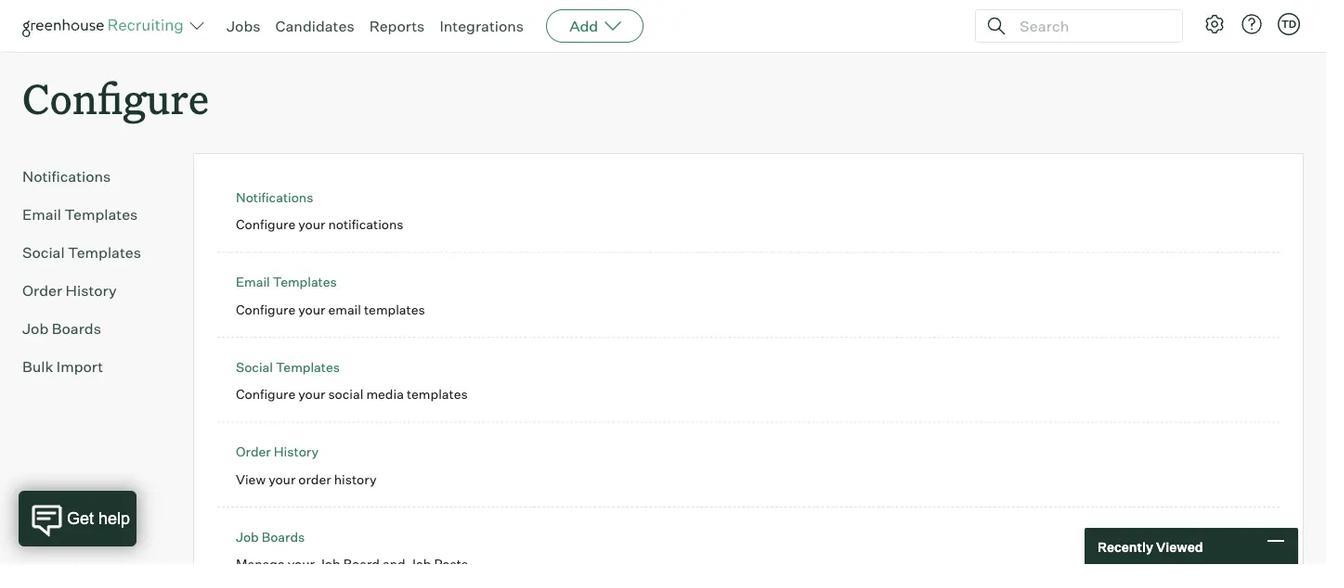 Task type: describe. For each thing, give the bounding box(es) containing it.
your for social
[[298, 386, 325, 403]]

view your order history
[[236, 471, 377, 488]]

email templates inside email templates link
[[22, 205, 138, 224]]

1 vertical spatial job boards
[[236, 529, 305, 545]]

your for notifications
[[298, 217, 325, 233]]

1 vertical spatial order
[[236, 444, 271, 460]]

1 horizontal spatial job boards link
[[236, 529, 305, 545]]

viewed
[[1156, 539, 1203, 555]]

your for email
[[298, 302, 325, 318]]

1 horizontal spatial boards
[[262, 529, 305, 545]]

order
[[298, 471, 331, 488]]

greenhouse recruiting image
[[22, 15, 189, 37]]

1 vertical spatial job
[[236, 529, 259, 545]]

0 vertical spatial social templates link
[[22, 242, 163, 264]]

1 vertical spatial email templates
[[236, 274, 337, 290]]

0 horizontal spatial social templates
[[22, 243, 141, 262]]

0 vertical spatial social
[[22, 243, 65, 262]]

1 vertical spatial order history link
[[236, 444, 319, 460]]

td button
[[1274, 9, 1304, 39]]

0 vertical spatial job boards
[[22, 320, 101, 338]]

configure your email templates
[[236, 302, 425, 318]]

integrations
[[440, 17, 524, 35]]

candidates link
[[275, 17, 354, 35]]

social
[[328, 386, 363, 403]]

0 vertical spatial order history link
[[22, 280, 163, 302]]

1 vertical spatial social
[[236, 359, 273, 375]]

0 vertical spatial notifications
[[22, 167, 111, 186]]

0 horizontal spatial job boards link
[[22, 318, 163, 340]]

td
[[1281, 18, 1296, 30]]

jobs
[[227, 17, 260, 35]]

recently
[[1098, 539, 1153, 555]]

integrations link
[[440, 17, 524, 35]]

0 horizontal spatial email templates link
[[22, 204, 163, 226]]

1 horizontal spatial email
[[236, 274, 270, 290]]

configure for notifications
[[236, 217, 295, 233]]

0 vertical spatial order history
[[22, 282, 117, 300]]

reports
[[369, 17, 425, 35]]

1 horizontal spatial social templates link
[[236, 359, 340, 375]]

0 vertical spatial templates
[[364, 302, 425, 318]]

1 horizontal spatial email templates link
[[236, 274, 337, 290]]

bulk
[[22, 358, 53, 376]]



Task type: vqa. For each thing, say whether or not it's contained in the screenshot.
Import
yes



Task type: locate. For each thing, give the bounding box(es) containing it.
order history up bulk import
[[22, 282, 117, 300]]

configure image
[[1204, 13, 1226, 35]]

history
[[334, 471, 377, 488]]

social templates link
[[22, 242, 163, 264], [236, 359, 340, 375]]

email
[[328, 302, 361, 318]]

0 horizontal spatial order
[[22, 282, 62, 300]]

1 horizontal spatial order
[[236, 444, 271, 460]]

job boards link down 'view'
[[236, 529, 305, 545]]

templates right media
[[407, 386, 468, 403]]

history up view your order history
[[274, 444, 319, 460]]

view
[[236, 471, 266, 488]]

1 vertical spatial order history
[[236, 444, 319, 460]]

job boards
[[22, 320, 101, 338], [236, 529, 305, 545]]

1 horizontal spatial order history link
[[236, 444, 319, 460]]

reports link
[[369, 17, 425, 35]]

1 vertical spatial social templates link
[[236, 359, 340, 375]]

1 horizontal spatial history
[[274, 444, 319, 460]]

recently viewed
[[1098, 539, 1203, 555]]

0 vertical spatial history
[[66, 282, 117, 300]]

your
[[298, 217, 325, 233], [298, 302, 325, 318], [298, 386, 325, 403], [269, 471, 296, 488]]

templates
[[64, 205, 138, 224], [68, 243, 141, 262], [273, 274, 337, 290], [276, 359, 340, 375]]

your for order
[[269, 471, 296, 488]]

order up 'view'
[[236, 444, 271, 460]]

bulk import link
[[22, 356, 163, 378]]

1 horizontal spatial job boards
[[236, 529, 305, 545]]

1 vertical spatial boards
[[262, 529, 305, 545]]

0 vertical spatial email templates
[[22, 205, 138, 224]]

0 vertical spatial job
[[22, 320, 49, 338]]

0 vertical spatial job boards link
[[22, 318, 163, 340]]

0 horizontal spatial history
[[66, 282, 117, 300]]

social
[[22, 243, 65, 262], [236, 359, 273, 375]]

social templates
[[22, 243, 141, 262], [236, 359, 340, 375]]

bulk import
[[22, 358, 103, 376]]

job boards down 'view'
[[236, 529, 305, 545]]

0 horizontal spatial social
[[22, 243, 65, 262]]

1 horizontal spatial notifications
[[236, 189, 313, 205]]

history
[[66, 282, 117, 300], [274, 444, 319, 460]]

0 vertical spatial social templates
[[22, 243, 141, 262]]

1 horizontal spatial job
[[236, 529, 259, 545]]

your left the notifications
[[298, 217, 325, 233]]

0 horizontal spatial job
[[22, 320, 49, 338]]

job down 'view'
[[236, 529, 259, 545]]

1 horizontal spatial email templates
[[236, 274, 337, 290]]

configure
[[22, 71, 209, 125], [236, 217, 295, 233], [236, 302, 295, 318], [236, 386, 295, 403]]

order history
[[22, 282, 117, 300], [236, 444, 319, 460]]

templates
[[364, 302, 425, 318], [407, 386, 468, 403]]

candidates
[[275, 17, 354, 35]]

order history up 'view'
[[236, 444, 319, 460]]

0 horizontal spatial social templates link
[[22, 242, 163, 264]]

1 vertical spatial notifications
[[236, 189, 313, 205]]

templates right email
[[364, 302, 425, 318]]

1 horizontal spatial social
[[236, 359, 273, 375]]

configure your notifications
[[236, 217, 404, 233]]

1 vertical spatial email templates link
[[236, 274, 337, 290]]

0 horizontal spatial email templates
[[22, 205, 138, 224]]

your left social
[[298, 386, 325, 403]]

0 horizontal spatial order history link
[[22, 280, 163, 302]]

Search text field
[[1015, 13, 1165, 39]]

order
[[22, 282, 62, 300], [236, 444, 271, 460]]

1 horizontal spatial order history
[[236, 444, 319, 460]]

0 horizontal spatial notifications link
[[22, 165, 163, 188]]

notifications link
[[22, 165, 163, 188], [236, 189, 313, 205]]

configure for email templates
[[236, 302, 295, 318]]

1 vertical spatial notifications link
[[236, 189, 313, 205]]

1 vertical spatial history
[[274, 444, 319, 460]]

0 vertical spatial boards
[[52, 320, 101, 338]]

job up "bulk"
[[22, 320, 49, 338]]

email templates link
[[22, 204, 163, 226], [236, 274, 337, 290]]

0 vertical spatial order
[[22, 282, 62, 300]]

add button
[[546, 9, 644, 43]]

0 vertical spatial email templates link
[[22, 204, 163, 226]]

import
[[56, 358, 103, 376]]

order up "bulk"
[[22, 282, 62, 300]]

boards down view your order history
[[262, 529, 305, 545]]

0 horizontal spatial email
[[22, 205, 61, 224]]

0 vertical spatial notifications link
[[22, 165, 163, 188]]

your left email
[[298, 302, 325, 318]]

1 horizontal spatial social templates
[[236, 359, 340, 375]]

1 vertical spatial email
[[236, 274, 270, 290]]

notifications
[[328, 217, 404, 233]]

configure for social templates
[[236, 386, 295, 403]]

td button
[[1278, 13, 1300, 35]]

order history link
[[22, 280, 163, 302], [236, 444, 319, 460]]

order history link up 'view'
[[236, 444, 319, 460]]

email templates
[[22, 205, 138, 224], [236, 274, 337, 290]]

0 horizontal spatial order history
[[22, 282, 117, 300]]

0 horizontal spatial notifications
[[22, 167, 111, 186]]

job boards link
[[22, 318, 163, 340], [236, 529, 305, 545]]

boards
[[52, 320, 101, 338], [262, 529, 305, 545]]

your right 'view'
[[269, 471, 296, 488]]

add
[[569, 17, 598, 35]]

0 vertical spatial email
[[22, 205, 61, 224]]

history up bulk import 'link'
[[66, 282, 117, 300]]

job boards link up bulk import 'link'
[[22, 318, 163, 340]]

configure your social media templates
[[236, 386, 468, 403]]

0 horizontal spatial job boards
[[22, 320, 101, 338]]

order history link up bulk import 'link'
[[22, 280, 163, 302]]

job boards up bulk import
[[22, 320, 101, 338]]

1 vertical spatial job boards link
[[236, 529, 305, 545]]

notifications
[[22, 167, 111, 186], [236, 189, 313, 205]]

job
[[22, 320, 49, 338], [236, 529, 259, 545]]

media
[[366, 386, 404, 403]]

1 vertical spatial social templates
[[236, 359, 340, 375]]

jobs link
[[227, 17, 260, 35]]

1 horizontal spatial notifications link
[[236, 189, 313, 205]]

boards up import
[[52, 320, 101, 338]]

email
[[22, 205, 61, 224], [236, 274, 270, 290]]

0 horizontal spatial boards
[[52, 320, 101, 338]]

1 vertical spatial templates
[[407, 386, 468, 403]]



